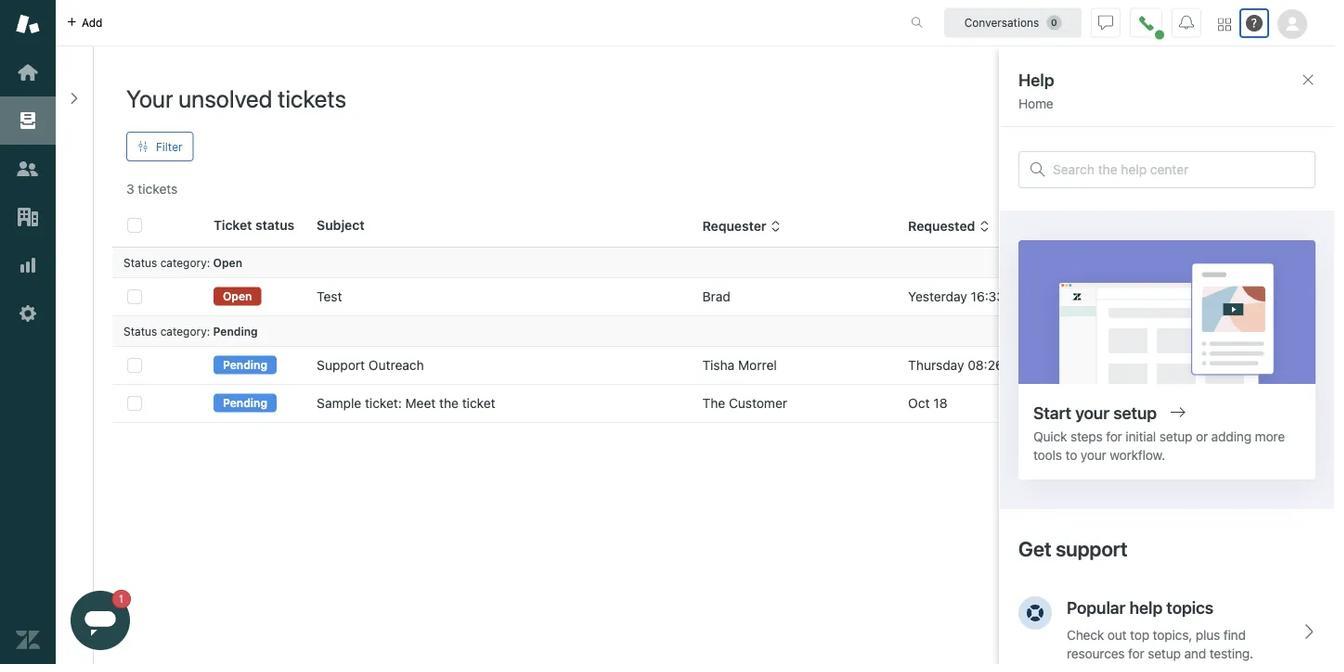 Task type: describe. For each thing, give the bounding box(es) containing it.
0 horizontal spatial tickets
[[138, 182, 178, 197]]

test link
[[317, 288, 342, 306]]

conversations button
[[944, 8, 1082, 38]]

pending for support outreach
[[223, 359, 267, 372]]

priority
[[1173, 219, 1219, 234]]

ticket
[[462, 396, 495, 411]]

status category: open
[[123, 256, 242, 269]]

row containing test
[[112, 278, 1321, 316]]

question
[[1027, 358, 1081, 373]]

16:33
[[971, 289, 1005, 305]]

priority button
[[1173, 218, 1234, 235]]

status category: pending
[[123, 325, 258, 338]]

row containing sample ticket: meet the ticket
[[112, 385, 1321, 423]]

your
[[126, 84, 173, 112]]

ticket for ticket status
[[214, 218, 252, 233]]

low for question
[[1173, 358, 1197, 373]]

1 vertical spatial open
[[223, 290, 252, 303]]

admin image
[[16, 302, 40, 326]]

3
[[126, 182, 134, 197]]

thursday 08:26
[[908, 358, 1003, 373]]

morrel
[[738, 358, 777, 373]]

requester button
[[702, 218, 781, 235]]

status
[[255, 218, 294, 233]]

organizations image
[[16, 205, 40, 229]]

0 vertical spatial tickets
[[278, 84, 346, 112]]

status for status category: pending
[[123, 325, 157, 338]]

expand views pane image
[[67, 91, 82, 106]]

type
[[1027, 219, 1058, 234]]

support outreach link
[[317, 357, 424, 375]]

filter button
[[126, 132, 194, 162]]

oct 18
[[908, 396, 947, 411]]

0 vertical spatial open
[[213, 256, 242, 269]]

08:26
[[968, 358, 1003, 373]]

meet
[[405, 396, 436, 411]]

outreach
[[369, 358, 424, 373]]

the
[[439, 396, 459, 411]]

conversations
[[964, 16, 1039, 29]]

sample
[[317, 396, 361, 411]]

ticket:
[[365, 396, 402, 411]]

unsolved
[[178, 84, 272, 112]]

category: for pending
[[160, 325, 210, 338]]

main element
[[0, 0, 56, 665]]

notifications image
[[1179, 15, 1194, 30]]

views image
[[16, 109, 40, 133]]

type button
[[1027, 218, 1072, 235]]



Task type: vqa. For each thing, say whether or not it's contained in the screenshot.
2nd ANGELES,
no



Task type: locate. For each thing, give the bounding box(es) containing it.
0 vertical spatial ticket
[[214, 218, 252, 233]]

ticket right 16:33
[[1027, 289, 1063, 305]]

open
[[213, 256, 242, 269], [223, 290, 252, 303]]

0 vertical spatial status
[[123, 256, 157, 269]]

1 row from the top
[[112, 278, 1321, 316]]

sample ticket: meet the ticket link
[[317, 395, 495, 413]]

low for incident
[[1173, 396, 1197, 411]]

category: down the status category: open
[[160, 325, 210, 338]]

1 status from the top
[[123, 256, 157, 269]]

row down tisha
[[112, 385, 1321, 423]]

ticket status
[[214, 218, 294, 233]]

pending for sample ticket: meet the ticket
[[223, 397, 267, 410]]

ticket for ticket
[[1027, 289, 1063, 305]]

the customer
[[702, 396, 787, 411]]

row
[[112, 278, 1321, 316], [112, 347, 1321, 385], [112, 385, 1321, 423]]

3 row from the top
[[112, 385, 1321, 423]]

1 vertical spatial tickets
[[138, 182, 178, 197]]

status for status category: open
[[123, 256, 157, 269]]

1 vertical spatial low
[[1173, 396, 1197, 411]]

2 low from the top
[[1173, 396, 1197, 411]]

tickets right unsolved
[[278, 84, 346, 112]]

18
[[933, 396, 947, 411]]

open down ticket status
[[213, 256, 242, 269]]

tickets
[[278, 84, 346, 112], [138, 182, 178, 197]]

2 vertical spatial pending
[[223, 397, 267, 410]]

status
[[123, 256, 157, 269], [123, 325, 157, 338]]

subject
[[317, 218, 365, 233]]

1 vertical spatial ticket
[[1027, 289, 1063, 305]]

status down 3
[[123, 256, 157, 269]]

2 status from the top
[[123, 325, 157, 338]]

tisha morrel
[[702, 358, 777, 373]]

category: for open
[[160, 256, 210, 269]]

tickets right 3
[[138, 182, 178, 197]]

row containing support outreach
[[112, 347, 1321, 385]]

category: up status category: pending at the left of the page
[[160, 256, 210, 269]]

your unsolved tickets
[[126, 84, 346, 112]]

status down the status category: open
[[123, 325, 157, 338]]

filter
[[156, 140, 183, 153]]

oct
[[908, 396, 930, 411]]

add button
[[56, 0, 114, 45]]

get help image
[[1246, 15, 1263, 32]]

1 horizontal spatial ticket
[[1027, 289, 1063, 305]]

customers image
[[16, 157, 40, 181]]

requested button
[[908, 218, 990, 235]]

low
[[1173, 358, 1197, 373], [1173, 396, 1197, 411]]

support outreach
[[317, 358, 424, 373]]

1 vertical spatial status
[[123, 325, 157, 338]]

1 vertical spatial category:
[[160, 325, 210, 338]]

yesterday
[[908, 289, 967, 305]]

row up the
[[112, 347, 1321, 385]]

0 vertical spatial low
[[1173, 358, 1197, 373]]

get started image
[[16, 60, 40, 84]]

zendesk support image
[[16, 12, 40, 36]]

0 vertical spatial category:
[[160, 256, 210, 269]]

test
[[317, 289, 342, 305]]

the
[[702, 396, 725, 411]]

add
[[82, 16, 103, 29]]

1 vertical spatial pending
[[223, 359, 267, 372]]

incident
[[1027, 396, 1075, 411]]

2 row from the top
[[112, 347, 1321, 385]]

thursday
[[908, 358, 964, 373]]

ticket left status
[[214, 218, 252, 233]]

brad
[[702, 289, 730, 305]]

support
[[317, 358, 365, 373]]

0 horizontal spatial ticket
[[214, 218, 252, 233]]

requested
[[908, 219, 975, 234]]

0 vertical spatial pending
[[213, 325, 258, 338]]

reporting image
[[16, 253, 40, 278]]

customer
[[729, 396, 787, 411]]

2 category: from the top
[[160, 325, 210, 338]]

1 horizontal spatial tickets
[[278, 84, 346, 112]]

ticket
[[214, 218, 252, 233], [1027, 289, 1063, 305]]

sample ticket: meet the ticket
[[317, 396, 495, 411]]

category:
[[160, 256, 210, 269], [160, 325, 210, 338]]

row up tisha
[[112, 278, 1321, 316]]

pending
[[213, 325, 258, 338], [223, 359, 267, 372], [223, 397, 267, 410]]

yesterday 16:33
[[908, 289, 1005, 305]]

3 tickets
[[126, 182, 178, 197]]

open up status category: pending at the left of the page
[[223, 290, 252, 303]]

button displays agent's chat status as invisible. image
[[1098, 15, 1113, 30]]

urgent
[[1173, 289, 1214, 305]]

tisha
[[702, 358, 735, 373]]

1 low from the top
[[1173, 358, 1197, 373]]

requester
[[702, 219, 767, 234]]

zendesk products image
[[1218, 18, 1231, 31]]

zendesk image
[[16, 629, 40, 653]]

1 category: from the top
[[160, 256, 210, 269]]



